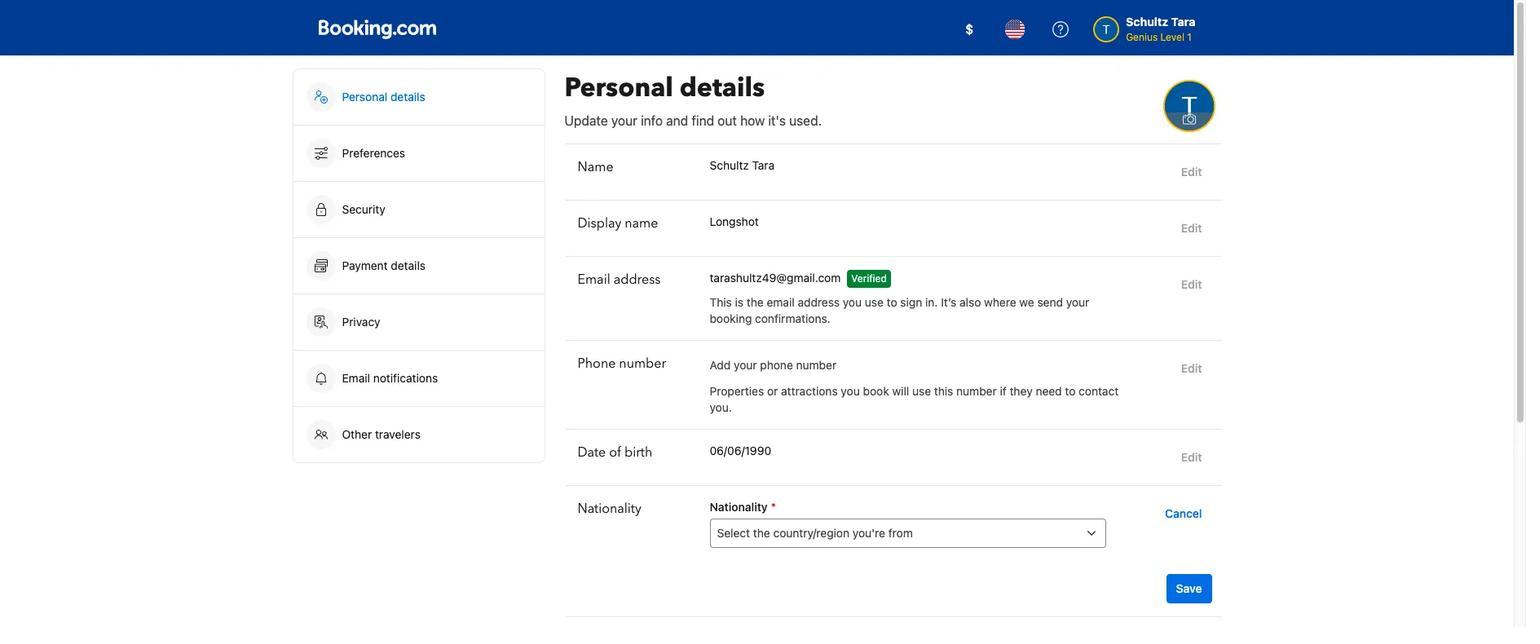 Task type: locate. For each thing, give the bounding box(es) containing it.
personal for personal details update your info and find out how it's used.
[[565, 70, 673, 106]]

longshot
[[710, 214, 759, 228]]

use right will
[[912, 384, 931, 398]]

number left if
[[957, 384, 997, 398]]

1 nationality from the left
[[578, 500, 641, 518]]

you
[[843, 295, 862, 309], [841, 384, 860, 398]]

0 vertical spatial use
[[865, 295, 884, 309]]

schultz
[[1126, 15, 1169, 29], [710, 158, 749, 172]]

your left info
[[611, 113, 638, 128]]

other travelers
[[342, 427, 421, 441]]

1 vertical spatial schultz
[[710, 158, 749, 172]]

phone
[[578, 355, 616, 373]]

edit button for name
[[1175, 214, 1209, 243]]

0 vertical spatial tara
[[1171, 15, 1196, 29]]

0 vertical spatial you
[[843, 295, 862, 309]]

2 edit button from the top
[[1175, 214, 1209, 243]]

5 edit from the top
[[1181, 450, 1202, 464]]

personal details
[[342, 90, 425, 104]]

tara
[[1171, 15, 1196, 29], [752, 158, 775, 172]]

1 vertical spatial address
[[798, 295, 840, 309]]

phone
[[760, 358, 793, 372]]

details up preferences link
[[391, 90, 425, 104]]

phone number
[[578, 355, 666, 373]]

tara up 1
[[1171, 15, 1196, 29]]

your inside this is the email address you use to sign in. it's also where we send your booking confirmations.
[[1066, 295, 1090, 309]]

other travelers link
[[293, 407, 544, 462]]

to left sign
[[887, 295, 897, 309]]

you left book
[[841, 384, 860, 398]]

properties
[[710, 384, 764, 398]]

1 vertical spatial tara
[[752, 158, 775, 172]]

nationality *
[[710, 500, 776, 514]]

we
[[1020, 295, 1034, 309]]

0 vertical spatial address
[[614, 271, 661, 289]]

details right payment at the top of page
[[391, 258, 426, 272]]

preferences
[[342, 146, 405, 160]]

0 horizontal spatial schultz
[[710, 158, 749, 172]]

details for personal details update your info and find out how it's used.
[[680, 70, 765, 106]]

nationality
[[578, 500, 641, 518], [710, 500, 768, 514]]

0 horizontal spatial personal
[[342, 90, 387, 104]]

privacy
[[342, 315, 380, 329]]

to inside the properties or attractions you book will use this number if they need to contact you.
[[1065, 384, 1076, 398]]

number up attractions on the bottom right of page
[[796, 358, 837, 372]]

date
[[578, 444, 606, 461]]

1 vertical spatial your
[[1066, 295, 1090, 309]]

edit button
[[1175, 157, 1209, 187], [1175, 214, 1209, 243], [1175, 270, 1209, 299], [1175, 354, 1209, 383], [1175, 443, 1209, 472]]

use inside this is the email address you use to sign in. it's also where we send your booking confirmations.
[[865, 295, 884, 309]]

1 vertical spatial email
[[342, 371, 370, 385]]

3 edit button from the top
[[1175, 270, 1209, 299]]

0 vertical spatial your
[[611, 113, 638, 128]]

find
[[692, 113, 714, 128]]

1 horizontal spatial address
[[798, 295, 840, 309]]

contact
[[1079, 384, 1119, 398]]

nationality down 'date of birth'
[[578, 500, 641, 518]]

3 edit from the top
[[1181, 277, 1202, 291]]

you down verified
[[843, 295, 862, 309]]

details for payment details
[[391, 258, 426, 272]]

email
[[578, 271, 610, 289], [342, 371, 370, 385]]

1 horizontal spatial your
[[734, 358, 757, 372]]

schultz tara
[[710, 158, 775, 172]]

attractions
[[781, 384, 838, 398]]

level
[[1161, 31, 1185, 43]]

personal up update
[[565, 70, 673, 106]]

notifications
[[373, 371, 438, 385]]

5 edit button from the top
[[1175, 443, 1209, 472]]

your right add
[[734, 358, 757, 372]]

cancel button
[[1159, 499, 1209, 528]]

you.
[[710, 400, 732, 414]]

2 horizontal spatial number
[[957, 384, 997, 398]]

address
[[614, 271, 661, 289], [798, 295, 840, 309]]

tara inside schultz tara genius level 1
[[1171, 15, 1196, 29]]

date of birth
[[578, 444, 653, 461]]

region
[[565, 616, 1222, 627]]

1 vertical spatial you
[[841, 384, 860, 398]]

details up "out" on the left top of the page
[[680, 70, 765, 106]]

schultz inside schultz tara genius level 1
[[1126, 15, 1169, 29]]

number
[[619, 355, 666, 373], [796, 358, 837, 372], [957, 384, 997, 398]]

1 edit from the top
[[1181, 165, 1202, 179]]

address inside this is the email address you use to sign in. it's also where we send your booking confirmations.
[[798, 295, 840, 309]]

to
[[887, 295, 897, 309], [1065, 384, 1076, 398]]

1 horizontal spatial schultz
[[1126, 15, 1169, 29]]

1 horizontal spatial email
[[578, 271, 610, 289]]

0 horizontal spatial tara
[[752, 158, 775, 172]]

personal inside personal details update your info and find out how it's used.
[[565, 70, 673, 106]]

0 horizontal spatial nationality
[[578, 500, 641, 518]]

1 vertical spatial use
[[912, 384, 931, 398]]

0 vertical spatial schultz
[[1126, 15, 1169, 29]]

nationality for nationality
[[578, 500, 641, 518]]

personal
[[565, 70, 673, 106], [342, 90, 387, 104]]

0 horizontal spatial number
[[619, 355, 666, 373]]

in.
[[926, 295, 938, 309]]

1 horizontal spatial use
[[912, 384, 931, 398]]

0 horizontal spatial email
[[342, 371, 370, 385]]

nationality left * on the bottom right
[[710, 500, 768, 514]]

verified
[[852, 272, 887, 285]]

0 horizontal spatial your
[[611, 113, 638, 128]]

details
[[680, 70, 765, 106], [391, 90, 425, 104], [391, 258, 426, 272]]

schultz up genius on the right of page
[[1126, 15, 1169, 29]]

email for email notifications
[[342, 371, 370, 385]]

1 horizontal spatial tara
[[1171, 15, 1196, 29]]

1 horizontal spatial to
[[1065, 384, 1076, 398]]

and
[[666, 113, 688, 128]]

to right the need
[[1065, 384, 1076, 398]]

$ button
[[950, 10, 989, 49]]

will
[[892, 384, 909, 398]]

2 horizontal spatial your
[[1066, 295, 1090, 309]]

schultz for schultz tara
[[710, 158, 749, 172]]

0 horizontal spatial address
[[614, 271, 661, 289]]

genius
[[1126, 31, 1158, 43]]

email notifications
[[342, 371, 438, 385]]

06/06/1990
[[710, 444, 771, 457]]

0 horizontal spatial use
[[865, 295, 884, 309]]

they
[[1010, 384, 1033, 398]]

1 horizontal spatial nationality
[[710, 500, 768, 514]]

use down verified
[[865, 295, 884, 309]]

sign
[[901, 295, 922, 309]]

security link
[[293, 182, 544, 237]]

the
[[747, 295, 764, 309]]

address up confirmations.
[[798, 295, 840, 309]]

schultz down "out" on the left top of the page
[[710, 158, 749, 172]]

use for phone number
[[912, 384, 931, 398]]

edit button for of
[[1175, 443, 1209, 472]]

0 vertical spatial to
[[887, 295, 897, 309]]

1 edit button from the top
[[1175, 157, 1209, 187]]

tara for schultz tara genius level 1
[[1171, 15, 1196, 29]]

this
[[934, 384, 953, 398]]

4 edit from the top
[[1181, 361, 1202, 375]]

2 nationality from the left
[[710, 500, 768, 514]]

schultz tara genius level 1
[[1126, 15, 1196, 43]]

1 horizontal spatial personal
[[565, 70, 673, 106]]

your
[[611, 113, 638, 128], [1066, 295, 1090, 309], [734, 358, 757, 372]]

display
[[578, 214, 622, 232]]

save button
[[1167, 574, 1212, 603]]

4 edit button from the top
[[1175, 354, 1209, 383]]

0 vertical spatial email
[[578, 271, 610, 289]]

personal for personal details
[[342, 90, 387, 104]]

$
[[965, 22, 974, 37]]

email down display
[[578, 271, 610, 289]]

edit
[[1181, 165, 1202, 179], [1181, 221, 1202, 235], [1181, 277, 1202, 291], [1181, 361, 1202, 375], [1181, 450, 1202, 464]]

personal up "preferences"
[[342, 90, 387, 104]]

0 horizontal spatial to
[[887, 295, 897, 309]]

tara for schultz tara
[[752, 158, 775, 172]]

email
[[767, 295, 795, 309]]

nationality for nationality *
[[710, 500, 768, 514]]

number right the "phone"
[[619, 355, 666, 373]]

address down name
[[614, 271, 661, 289]]

payment details link
[[293, 238, 544, 294]]

use inside the properties or attractions you book will use this number if they need to contact you.
[[912, 384, 931, 398]]

send
[[1038, 295, 1063, 309]]

how
[[740, 113, 765, 128]]

details inside personal details update your info and find out how it's used.
[[680, 70, 765, 106]]

where
[[984, 295, 1016, 309]]

this
[[710, 295, 732, 309]]

also
[[960, 295, 981, 309]]

tara down how
[[752, 158, 775, 172]]

use
[[865, 295, 884, 309], [912, 384, 931, 398]]

2 edit from the top
[[1181, 221, 1202, 235]]

number inside the properties or attractions you book will use this number if they need to contact you.
[[957, 384, 997, 398]]

1 vertical spatial to
[[1065, 384, 1076, 398]]

your right send
[[1066, 295, 1090, 309]]

email left notifications
[[342, 371, 370, 385]]

use for email address
[[865, 295, 884, 309]]



Task type: describe. For each thing, give the bounding box(es) containing it.
out
[[718, 113, 737, 128]]

details for personal details
[[391, 90, 425, 104]]

2 vertical spatial your
[[734, 358, 757, 372]]

add
[[710, 358, 731, 372]]

it's
[[768, 113, 786, 128]]

other
[[342, 427, 372, 441]]

birth
[[625, 444, 653, 461]]

edit button for address
[[1175, 270, 1209, 299]]

email notifications link
[[293, 351, 544, 406]]

properties or attractions you book will use this number if they need to contact you.
[[710, 384, 1119, 414]]

it's
[[941, 295, 957, 309]]

your inside personal details update your info and find out how it's used.
[[611, 113, 638, 128]]

preferences link
[[293, 126, 544, 181]]

edit for address
[[1181, 277, 1202, 291]]

update
[[565, 113, 608, 128]]

payment
[[342, 258, 388, 272]]

need
[[1036, 384, 1062, 398]]

cancel
[[1165, 506, 1202, 520]]

confirmations.
[[755, 311, 831, 325]]

of
[[609, 444, 621, 461]]

book
[[863, 384, 889, 398]]

add your phone number
[[710, 358, 837, 372]]

*
[[771, 500, 776, 514]]

edit button for number
[[1175, 354, 1209, 383]]

schultz for schultz tara genius level 1
[[1126, 15, 1169, 29]]

is
[[735, 295, 744, 309]]

or
[[767, 384, 778, 398]]

1 horizontal spatial number
[[796, 358, 837, 372]]

travelers
[[375, 427, 421, 441]]

info
[[641, 113, 663, 128]]

email for email address
[[578, 271, 610, 289]]

you inside this is the email address you use to sign in. it's also where we send your booking confirmations.
[[843, 295, 862, 309]]

payment details
[[342, 258, 429, 272]]

edit for of
[[1181, 450, 1202, 464]]

booking
[[710, 311, 752, 325]]

tarashultz49@gmail.com
[[710, 271, 841, 285]]

you inside the properties or attractions you book will use this number if they need to contact you.
[[841, 384, 860, 398]]

this is the email address you use to sign in. it's also where we send your booking confirmations.
[[710, 295, 1090, 325]]

1
[[1187, 31, 1192, 43]]

personal details link
[[293, 69, 544, 125]]

save
[[1176, 581, 1202, 595]]

if
[[1000, 384, 1007, 398]]

security
[[342, 202, 385, 216]]

edit for number
[[1181, 361, 1202, 375]]

display name
[[578, 214, 658, 232]]

name
[[625, 214, 658, 232]]

privacy link
[[293, 294, 544, 350]]

personal details update your info and find out how it's used.
[[565, 70, 822, 128]]

name
[[578, 158, 614, 176]]

edit for name
[[1181, 221, 1202, 235]]

used.
[[789, 113, 822, 128]]

to inside this is the email address you use to sign in. it's also where we send your booking confirmations.
[[887, 295, 897, 309]]

email address
[[578, 271, 661, 289]]



Task type: vqa. For each thing, say whether or not it's contained in the screenshot.
The Methods
no



